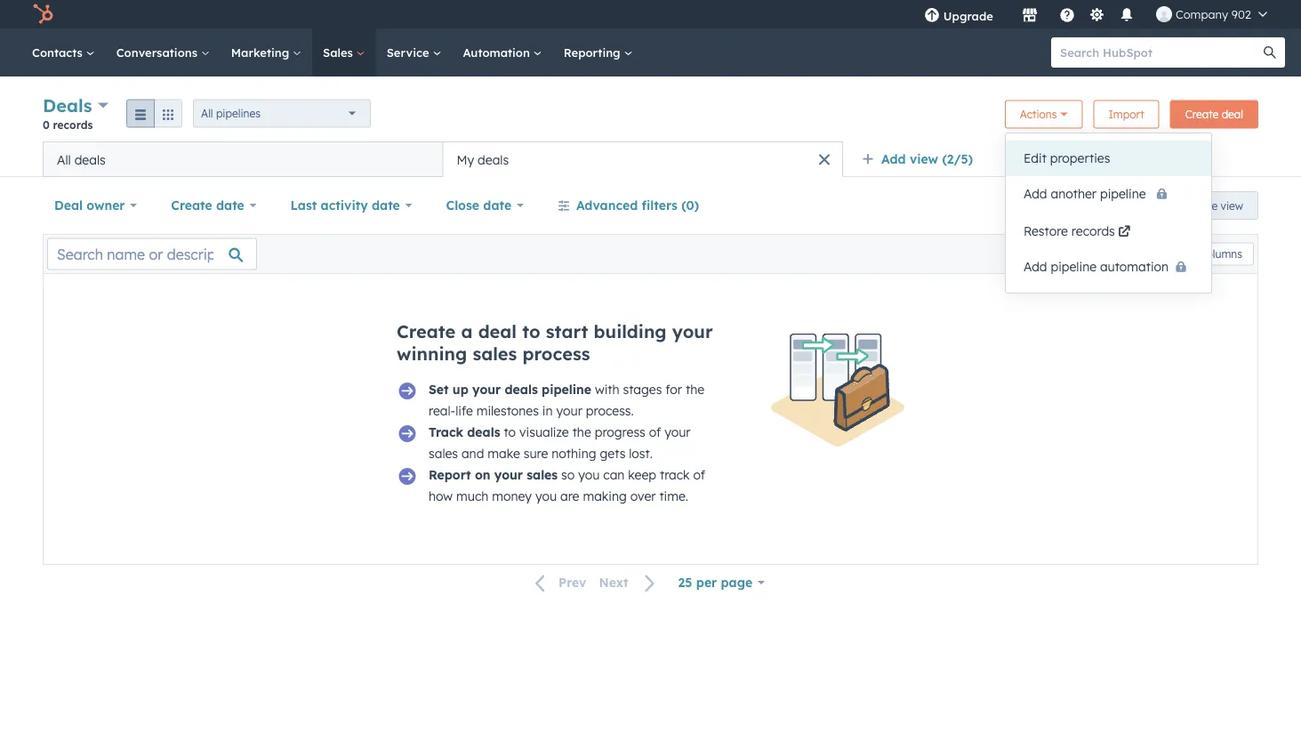 Task type: locate. For each thing, give the bounding box(es) containing it.
real-
[[429, 403, 456, 419]]

deals up and
[[467, 424, 501, 440]]

to down the milestones
[[504, 424, 516, 440]]

25
[[679, 575, 693, 590]]

deals down the 0 records
[[74, 152, 106, 167]]

1 horizontal spatial sales
[[473, 343, 517, 365]]

set
[[429, 382, 449, 397]]

add for add view (2/5)
[[882, 151, 906, 167]]

view right save
[[1221, 199, 1244, 212]]

create a deal to start building your winning sales process
[[397, 320, 713, 365]]

date for close date
[[483, 198, 512, 213]]

all inside button
[[57, 152, 71, 167]]

create deal button
[[1171, 100, 1259, 129]]

to left start
[[523, 320, 541, 343]]

sales down track
[[429, 446, 458, 461]]

1 horizontal spatial records
[[1072, 223, 1116, 238]]

1 vertical spatial view
[[1221, 199, 1244, 212]]

1 vertical spatial create
[[171, 198, 212, 213]]

edit for edit properties
[[1024, 150, 1047, 166]]

2 vertical spatial sales
[[527, 467, 558, 483]]

group
[[126, 99, 182, 128]]

1 vertical spatial of
[[694, 467, 706, 483]]

all inside popup button
[[201, 107, 213, 120]]

2 horizontal spatial date
[[483, 198, 512, 213]]

0 horizontal spatial view
[[910, 151, 939, 167]]

sales down sure
[[527, 467, 558, 483]]

1 vertical spatial sales
[[429, 446, 458, 461]]

0 horizontal spatial the
[[573, 424, 592, 440]]

date for create date
[[216, 198, 245, 213]]

1 horizontal spatial you
[[579, 467, 600, 483]]

2 horizontal spatial all
[[1007, 151, 1023, 167]]

1 horizontal spatial the
[[686, 382, 705, 397]]

of up "lost."
[[649, 424, 661, 440]]

1 vertical spatial edit
[[1179, 247, 1198, 261]]

create for create deal
[[1186, 108, 1219, 121]]

0 horizontal spatial edit
[[1024, 150, 1047, 166]]

deal inside button
[[1222, 108, 1244, 121]]

edit inside button
[[1179, 247, 1198, 261]]

last
[[291, 198, 317, 213]]

actions
[[1020, 108, 1058, 121]]

you right so
[[579, 467, 600, 483]]

0 horizontal spatial sales
[[429, 446, 458, 461]]

add inside add view (2/5) popup button
[[882, 151, 906, 167]]

1 vertical spatial you
[[536, 489, 557, 504]]

contacts link
[[21, 28, 106, 77]]

0 horizontal spatial all
[[57, 152, 71, 167]]

records inside restore records link
[[1072, 223, 1116, 238]]

create down search hubspot search field
[[1186, 108, 1219, 121]]

(2/5)
[[943, 151, 974, 167]]

1 horizontal spatial deal
[[1222, 108, 1244, 121]]

advanced filters (0) button
[[546, 188, 711, 223]]

the inside the to visualize the progress of your sales and make sure nothing gets lost.
[[573, 424, 592, 440]]

add view (2/5)
[[882, 151, 974, 167]]

contacts
[[32, 45, 86, 60]]

are
[[561, 489, 580, 504]]

help button
[[1053, 0, 1083, 28]]

your inside the create a deal to start building your winning sales process
[[672, 320, 713, 343]]

create
[[1186, 108, 1219, 121], [171, 198, 212, 213], [397, 320, 456, 343]]

add inside 'add pipeline automation' button
[[1024, 258, 1048, 274]]

1 horizontal spatial edit
[[1179, 247, 1198, 261]]

0 horizontal spatial date
[[216, 198, 245, 213]]

settings image
[[1089, 8, 1106, 24]]

the
[[686, 382, 705, 397], [573, 424, 592, 440]]

1 vertical spatial to
[[504, 424, 516, 440]]

edit
[[1024, 150, 1047, 166], [1179, 247, 1198, 261]]

sure
[[524, 446, 548, 461]]

with
[[595, 382, 620, 397]]

sales inside the to visualize the progress of your sales and make sure nothing gets lost.
[[429, 446, 458, 461]]

your right in
[[557, 403, 583, 419]]

2 date from the left
[[372, 198, 400, 213]]

date down the all deals button
[[216, 198, 245, 213]]

edit down the actions
[[1024, 150, 1047, 166]]

25 per page button
[[667, 565, 777, 601]]

create up search name or description search box at left top
[[171, 198, 212, 213]]

date right close
[[483, 198, 512, 213]]

create inside popup button
[[171, 198, 212, 213]]

restore
[[1024, 223, 1069, 238]]

of right track
[[694, 467, 706, 483]]

sales
[[473, 343, 517, 365], [429, 446, 458, 461], [527, 467, 558, 483]]

edit left columns
[[1179, 247, 1198, 261]]

can
[[604, 467, 625, 483]]

deals
[[74, 152, 106, 167], [478, 152, 509, 167], [505, 382, 538, 397], [467, 424, 501, 440]]

records inside deals banner
[[53, 118, 93, 131]]

date
[[216, 198, 245, 213], [372, 198, 400, 213], [483, 198, 512, 213]]

Search HubSpot search field
[[1052, 37, 1270, 68]]

0 horizontal spatial of
[[649, 424, 661, 440]]

your inside the to visualize the progress of your sales and make sure nothing gets lost.
[[665, 424, 691, 440]]

add left (2/5)
[[882, 151, 906, 167]]

1 horizontal spatial view
[[1221, 199, 1244, 212]]

marketing link
[[220, 28, 312, 77]]

1 vertical spatial add
[[1024, 186, 1048, 202]]

time.
[[660, 489, 689, 504]]

deals inside "my deals" button
[[478, 152, 509, 167]]

0 vertical spatial edit
[[1024, 150, 1047, 166]]

pipeline down restore records at the top of the page
[[1051, 258, 1097, 274]]

0 horizontal spatial create
[[171, 198, 212, 213]]

0 horizontal spatial deal
[[478, 320, 517, 343]]

create left the a
[[397, 320, 456, 343]]

all
[[201, 107, 213, 120], [1007, 151, 1023, 167], [57, 152, 71, 167]]

sales up "set up your deals pipeline"
[[473, 343, 517, 365]]

902
[[1232, 7, 1252, 21]]

a
[[461, 320, 473, 343]]

sales link
[[312, 28, 376, 77]]

your up track
[[665, 424, 691, 440]]

pagination navigation
[[525, 571, 667, 595]]

2 vertical spatial create
[[397, 320, 456, 343]]

add another pipeline button
[[1006, 176, 1212, 213]]

track
[[429, 424, 464, 440]]

close
[[446, 198, 480, 213]]

1 horizontal spatial create
[[397, 320, 456, 343]]

menu
[[912, 0, 1280, 28]]

create inside the create a deal to start building your winning sales process
[[397, 320, 456, 343]]

deals inside the all deals button
[[74, 152, 106, 167]]

1 horizontal spatial of
[[694, 467, 706, 483]]

you
[[579, 467, 600, 483], [536, 489, 557, 504]]

pipeline up in
[[542, 382, 592, 397]]

your
[[672, 320, 713, 343], [473, 382, 501, 397], [557, 403, 583, 419], [665, 424, 691, 440], [495, 467, 523, 483]]

pipeline down edit properties link
[[1101, 186, 1147, 202]]

sales
[[323, 45, 357, 60]]

add down all views 'link'
[[1024, 186, 1048, 202]]

to inside the create a deal to start building your winning sales process
[[523, 320, 541, 343]]

progress
[[595, 424, 646, 440]]

all views link
[[996, 141, 1073, 177]]

0 vertical spatial create
[[1186, 108, 1219, 121]]

0 records
[[43, 118, 93, 131]]

view inside popup button
[[910, 151, 939, 167]]

to
[[523, 320, 541, 343], [504, 424, 516, 440]]

1 vertical spatial deal
[[478, 320, 517, 343]]

date inside popup button
[[372, 198, 400, 213]]

view
[[910, 151, 939, 167], [1221, 199, 1244, 212]]

2 horizontal spatial create
[[1186, 108, 1219, 121]]

0 vertical spatial deal
[[1222, 108, 1244, 121]]

edit for edit columns
[[1179, 247, 1198, 261]]

all for all deals
[[57, 152, 71, 167]]

1 horizontal spatial to
[[523, 320, 541, 343]]

edit properties
[[1024, 150, 1111, 166]]

edit properties link
[[1006, 141, 1212, 176]]

0 vertical spatial the
[[686, 382, 705, 397]]

2 vertical spatial pipeline
[[542, 382, 592, 397]]

3 date from the left
[[483, 198, 512, 213]]

the right "for"
[[686, 382, 705, 397]]

add for add another pipeline
[[1024, 186, 1048, 202]]

settings link
[[1086, 5, 1109, 24]]

all inside 'link'
[[1007, 151, 1023, 167]]

import
[[1109, 108, 1145, 121]]

1 vertical spatial records
[[1072, 223, 1116, 238]]

of inside so you can keep track of how much money you are making over time.
[[694, 467, 706, 483]]

view left (2/5)
[[910, 151, 939, 167]]

deals
[[43, 94, 92, 117]]

restore records link
[[1006, 213, 1212, 249]]

0 vertical spatial view
[[910, 151, 939, 167]]

1 vertical spatial pipeline
[[1051, 258, 1097, 274]]

0 horizontal spatial to
[[504, 424, 516, 440]]

automation
[[463, 45, 534, 60]]

create inside button
[[1186, 108, 1219, 121]]

save
[[1194, 199, 1218, 212]]

0 horizontal spatial records
[[53, 118, 93, 131]]

conversations
[[116, 45, 201, 60]]

0 vertical spatial add
[[882, 151, 906, 167]]

all views
[[1007, 151, 1062, 167]]

1 vertical spatial the
[[573, 424, 592, 440]]

1 horizontal spatial pipeline
[[1051, 258, 1097, 274]]

0 vertical spatial sales
[[473, 343, 517, 365]]

records up add pipeline automation
[[1072, 223, 1116, 238]]

all left pipelines
[[201, 107, 213, 120]]

records down "deals" at the top of page
[[53, 118, 93, 131]]

1 horizontal spatial all
[[201, 107, 213, 120]]

over
[[631, 489, 656, 504]]

Search name or description search field
[[47, 238, 257, 270]]

all down the 0 records
[[57, 152, 71, 167]]

add inside add another pipeline button
[[1024, 186, 1048, 202]]

deal owner button
[[43, 188, 149, 223]]

make
[[488, 446, 520, 461]]

winning
[[397, 343, 467, 365]]

upgrade image
[[924, 8, 940, 24]]

deal
[[1222, 108, 1244, 121], [478, 320, 517, 343]]

0 vertical spatial pipeline
[[1101, 186, 1147, 202]]

date right activity
[[372, 198, 400, 213]]

close date
[[446, 198, 512, 213]]

last activity date
[[291, 198, 400, 213]]

0 horizontal spatial you
[[536, 489, 557, 504]]

your up "for"
[[672, 320, 713, 343]]

activity
[[321, 198, 368, 213]]

all left views
[[1007, 151, 1023, 167]]

track
[[660, 467, 690, 483]]

0 vertical spatial records
[[53, 118, 93, 131]]

my deals
[[457, 152, 509, 167]]

create deal
[[1186, 108, 1244, 121]]

the up nothing
[[573, 424, 592, 440]]

save view
[[1194, 199, 1244, 212]]

add
[[882, 151, 906, 167], [1024, 186, 1048, 202], [1024, 258, 1048, 274]]

1 date from the left
[[216, 198, 245, 213]]

add down restore
[[1024, 258, 1048, 274]]

deals button
[[43, 93, 109, 118]]

1 horizontal spatial date
[[372, 198, 400, 213]]

you left "are"
[[536, 489, 557, 504]]

2 vertical spatial add
[[1024, 258, 1048, 274]]

last activity date button
[[279, 188, 424, 223]]

your inside with stages for the real-life milestones in your process.
[[557, 403, 583, 419]]

0 vertical spatial of
[[649, 424, 661, 440]]

set up your deals pipeline
[[429, 382, 592, 397]]

0 vertical spatial you
[[579, 467, 600, 483]]

view inside button
[[1221, 199, 1244, 212]]

deal inside the create a deal to start building your winning sales process
[[478, 320, 517, 343]]

of
[[649, 424, 661, 440], [694, 467, 706, 483]]

0 vertical spatial to
[[523, 320, 541, 343]]

prev button
[[525, 571, 593, 595]]

deals right "my"
[[478, 152, 509, 167]]



Task type: vqa. For each thing, say whether or not it's contained in the screenshot.
greg robinson Icon
no



Task type: describe. For each thing, give the bounding box(es) containing it.
up
[[453, 382, 469, 397]]

building
[[594, 320, 667, 343]]

lost.
[[629, 446, 653, 461]]

next button
[[593, 571, 667, 595]]

marketplaces image
[[1022, 8, 1038, 24]]

hubspot link
[[21, 4, 67, 25]]

stages
[[623, 382, 662, 397]]

mateo roberts image
[[1157, 6, 1173, 22]]

on
[[475, 467, 491, 483]]

deal owner
[[54, 198, 125, 213]]

notifications button
[[1112, 0, 1142, 28]]

create for create date
[[171, 198, 212, 213]]

reporting
[[564, 45, 624, 60]]

deals for all deals
[[74, 152, 106, 167]]

your right up
[[473, 382, 501, 397]]

deals up the milestones
[[505, 382, 538, 397]]

upgrade
[[944, 8, 994, 23]]

next
[[599, 575, 629, 591]]

and
[[462, 446, 484, 461]]

search image
[[1264, 46, 1277, 59]]

add for add pipeline automation
[[1024, 258, 1048, 274]]

all for all views
[[1007, 151, 1023, 167]]

advanced filters (0)
[[577, 198, 699, 213]]

for
[[666, 382, 683, 397]]

advanced
[[577, 198, 638, 213]]

your up money in the bottom left of the page
[[495, 467, 523, 483]]

view for add
[[910, 151, 939, 167]]

group inside deals banner
[[126, 99, 182, 128]]

create for create a deal to start building your winning sales process
[[397, 320, 456, 343]]

automation
[[1101, 258, 1169, 274]]

marketplaces button
[[1012, 0, 1049, 28]]

how
[[429, 489, 453, 504]]

import button
[[1094, 100, 1160, 129]]

all deals button
[[43, 141, 443, 177]]

export
[[1111, 247, 1145, 261]]

the inside with stages for the real-life milestones in your process.
[[686, 382, 705, 397]]

views
[[1027, 151, 1062, 167]]

owner
[[87, 198, 125, 213]]

conversations link
[[106, 28, 220, 77]]

(0)
[[682, 198, 699, 213]]

all for all pipelines
[[201, 107, 213, 120]]

0 horizontal spatial pipeline
[[542, 382, 592, 397]]

life
[[456, 403, 473, 419]]

restore records
[[1024, 223, 1116, 238]]

filters
[[642, 198, 678, 213]]

save view button
[[1163, 191, 1259, 220]]

export button
[[1100, 242, 1156, 266]]

company 902
[[1176, 7, 1252, 21]]

add pipeline automation
[[1024, 258, 1169, 274]]

automation link
[[452, 28, 553, 77]]

so
[[562, 467, 575, 483]]

to visualize the progress of your sales and make sure nothing gets lost.
[[429, 424, 691, 461]]

report on your sales
[[429, 467, 558, 483]]

start
[[546, 320, 589, 343]]

0
[[43, 118, 50, 131]]

25 per page
[[679, 575, 753, 590]]

much
[[456, 489, 489, 504]]

add another pipeline
[[1024, 186, 1150, 202]]

close date button
[[435, 188, 536, 223]]

report
[[429, 467, 471, 483]]

my
[[457, 152, 474, 167]]

another
[[1051, 186, 1097, 202]]

notifications image
[[1119, 8, 1135, 24]]

per
[[697, 575, 717, 590]]

process.
[[586, 403, 634, 419]]

my deals button
[[443, 141, 844, 177]]

2 horizontal spatial pipeline
[[1101, 186, 1147, 202]]

2 horizontal spatial sales
[[527, 467, 558, 483]]

columns
[[1201, 247, 1243, 261]]

money
[[492, 489, 532, 504]]

nothing
[[552, 446, 597, 461]]

deal
[[54, 198, 83, 213]]

edit columns button
[[1167, 242, 1255, 266]]

help image
[[1060, 8, 1076, 24]]

service
[[387, 45, 433, 60]]

deals for track deals
[[467, 424, 501, 440]]

to inside the to visualize the progress of your sales and make sure nothing gets lost.
[[504, 424, 516, 440]]

company 902 button
[[1146, 0, 1279, 28]]

create date button
[[159, 188, 268, 223]]

gets
[[600, 446, 626, 461]]

add pipeline automation button
[[1006, 249, 1212, 286]]

of inside the to visualize the progress of your sales and make sure nothing gets lost.
[[649, 424, 661, 440]]

properties
[[1051, 150, 1111, 166]]

marketing
[[231, 45, 293, 60]]

service link
[[376, 28, 452, 77]]

records for restore records
[[1072, 223, 1116, 238]]

track deals
[[429, 424, 501, 440]]

deals banner
[[43, 93, 1259, 141]]

page
[[721, 575, 753, 590]]

reporting link
[[553, 28, 644, 77]]

prev
[[559, 575, 587, 591]]

deals for my deals
[[478, 152, 509, 167]]

sales inside the create a deal to start building your winning sales process
[[473, 343, 517, 365]]

pipelines
[[216, 107, 261, 120]]

all deals
[[57, 152, 106, 167]]

so you can keep track of how much money you are making over time.
[[429, 467, 706, 504]]

add view (2/5) button
[[851, 141, 996, 177]]

all pipelines button
[[193, 99, 371, 128]]

hubspot image
[[32, 4, 53, 25]]

records for 0 records
[[53, 118, 93, 131]]

view for save
[[1221, 199, 1244, 212]]

keep
[[629, 467, 657, 483]]

menu containing company 902
[[912, 0, 1280, 28]]

search button
[[1256, 37, 1286, 68]]



